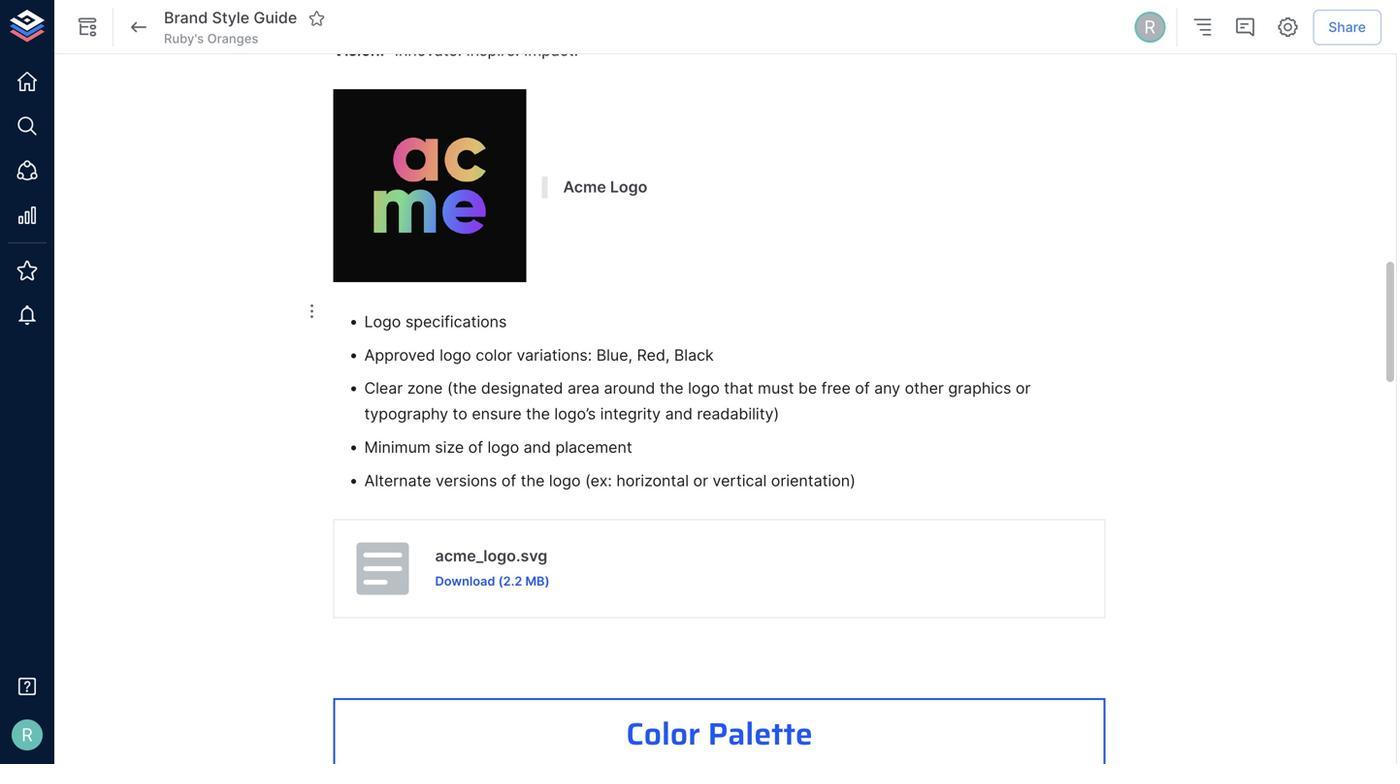 Task type: locate. For each thing, give the bounding box(es) containing it.
logo down black
[[688, 379, 720, 398]]

oranges
[[207, 31, 258, 46]]

0 horizontal spatial logo
[[364, 312, 401, 331]]

the down designated
[[526, 405, 550, 424]]

or
[[1016, 379, 1031, 398], [693, 471, 708, 490]]

size
[[435, 438, 464, 457]]

download
[[435, 574, 495, 589]]

logo right acme
[[610, 178, 648, 197]]

logo down ensure
[[488, 438, 519, 457]]

1 vertical spatial or
[[693, 471, 708, 490]]

show wiki image
[[76, 16, 99, 39]]

0 vertical spatial of
[[855, 379, 870, 398]]

0 vertical spatial or
[[1016, 379, 1031, 398]]

clear
[[364, 379, 403, 398]]

of down minimum size of logo and placement
[[501, 471, 516, 490]]

ruby's oranges
[[164, 31, 258, 46]]

vertical
[[713, 471, 767, 490]]

1 horizontal spatial and
[[665, 405, 693, 424]]

and
[[665, 405, 693, 424], [524, 438, 551, 457]]

color palette
[[626, 710, 813, 759]]

acme_logo.svg download ( 2.2 mb )
[[435, 547, 550, 589]]

logo up approved
[[364, 312, 401, 331]]

0 horizontal spatial and
[[524, 438, 551, 457]]

0 vertical spatial r
[[1144, 16, 1156, 38]]

"innovate.
[[388, 41, 462, 60]]

2 vertical spatial the
[[521, 471, 545, 490]]

0 horizontal spatial r button
[[6, 714, 49, 757]]

2 horizontal spatial of
[[855, 379, 870, 398]]

0 horizontal spatial r
[[21, 725, 33, 746]]

share button
[[1313, 9, 1382, 45]]

1 vertical spatial r
[[21, 725, 33, 746]]

1 vertical spatial logo
[[364, 312, 401, 331]]

0 vertical spatial and
[[665, 405, 693, 424]]

acme
[[563, 178, 606, 197]]

palette
[[708, 710, 813, 759]]

clear zone (the designated area around the logo that must be free of any other graphics or typography to ensure the logo's integrity and readability)
[[364, 379, 1035, 424]]

2 vertical spatial of
[[501, 471, 516, 490]]

go back image
[[127, 16, 150, 39]]

share
[[1329, 19, 1366, 35]]

vision:
[[333, 41, 385, 60]]

logo left (ex: at the left bottom of the page
[[549, 471, 581, 490]]

1 horizontal spatial logo
[[610, 178, 648, 197]]

logo
[[440, 346, 471, 365], [688, 379, 720, 398], [488, 438, 519, 457], [549, 471, 581, 490]]

approved
[[364, 346, 435, 365]]

0 vertical spatial logo
[[610, 178, 648, 197]]

acme logo
[[563, 178, 648, 197]]

1 horizontal spatial r button
[[1132, 9, 1168, 46]]

impact."
[[524, 41, 583, 60]]

designated
[[481, 379, 563, 398]]

the down minimum size of logo and placement
[[521, 471, 545, 490]]

0 horizontal spatial of
[[468, 438, 483, 457]]

and inside clear zone (the designated area around the logo that must be free of any other graphics or typography to ensure the logo's integrity and readability)
[[665, 405, 693, 424]]

of for placement
[[468, 438, 483, 457]]

inspire.
[[466, 41, 520, 60]]

or inside clear zone (the designated area around the logo that must be free of any other graphics or typography to ensure the logo's integrity and readability)
[[1016, 379, 1031, 398]]

and right integrity
[[665, 405, 693, 424]]

and left placement on the bottom
[[524, 438, 551, 457]]

1 horizontal spatial of
[[501, 471, 516, 490]]

or right graphics
[[1016, 379, 1031, 398]]

r
[[1144, 16, 1156, 38], [21, 725, 33, 746]]

red,
[[637, 346, 670, 365]]

settings image
[[1276, 16, 1299, 39]]

the down red,
[[660, 379, 684, 398]]

logo's
[[554, 405, 596, 424]]

logo
[[610, 178, 648, 197], [364, 312, 401, 331]]

1 horizontal spatial or
[[1016, 379, 1031, 398]]

zone
[[407, 379, 443, 398]]

of left any
[[855, 379, 870, 398]]

ruby's oranges link
[[164, 30, 258, 48]]

1 vertical spatial and
[[524, 438, 551, 457]]

guide
[[254, 8, 297, 27]]

that
[[724, 379, 753, 398]]

r button
[[1132, 9, 1168, 46], [6, 714, 49, 757]]

of right "size"
[[468, 438, 483, 457]]

or left the vertical
[[693, 471, 708, 490]]

1 vertical spatial r button
[[6, 714, 49, 757]]

approved logo color variations: blue, red, black
[[364, 346, 714, 365]]

1 vertical spatial of
[[468, 438, 483, 457]]

of
[[855, 379, 870, 398], [468, 438, 483, 457], [501, 471, 516, 490]]

the
[[660, 379, 684, 398], [526, 405, 550, 424], [521, 471, 545, 490]]

specifications
[[405, 312, 507, 331]]



Task type: vqa. For each thing, say whether or not it's contained in the screenshot.
"2.2"
yes



Task type: describe. For each thing, give the bounding box(es) containing it.
style
[[212, 8, 250, 27]]

1 horizontal spatial r
[[1144, 16, 1156, 38]]

variations:
[[517, 346, 592, 365]]

horizontal
[[616, 471, 689, 490]]

(the
[[447, 379, 477, 398]]

vision: "innovate. inspire. impact."
[[333, 41, 583, 60]]

integrity
[[600, 405, 661, 424]]

alternate versions of the logo (ex: horizontal or vertical orientation)
[[364, 471, 856, 490]]

acme_logo.svg
[[435, 547, 547, 565]]

placement
[[555, 438, 632, 457]]

of inside clear zone (the designated area around the logo that must be free of any other graphics or typography to ensure the logo's integrity and readability)
[[855, 379, 870, 398]]

logo inside clear zone (the designated area around the logo that must be free of any other graphics or typography to ensure the logo's integrity and readability)
[[688, 379, 720, 398]]

versions
[[436, 471, 497, 490]]

minimum size of logo and placement
[[364, 438, 632, 457]]

table of contents image
[[1191, 16, 1214, 39]]

graphics
[[948, 379, 1011, 398]]

ensure
[[472, 405, 522, 424]]

logo specifications
[[364, 312, 507, 331]]

0 vertical spatial r button
[[1132, 9, 1168, 46]]

other
[[905, 379, 944, 398]]

alternate
[[364, 471, 431, 490]]

1 vertical spatial the
[[526, 405, 550, 424]]

be
[[798, 379, 817, 398]]

black
[[674, 346, 714, 365]]

ruby's
[[164, 31, 204, 46]]

any
[[874, 379, 900, 398]]

must
[[758, 379, 794, 398]]

logo down specifications
[[440, 346, 471, 365]]

free
[[822, 379, 851, 398]]

0 horizontal spatial or
[[693, 471, 708, 490]]

minimum
[[364, 438, 431, 457]]

favorite image
[[308, 10, 325, 27]]

(
[[498, 574, 503, 589]]

color
[[476, 346, 512, 365]]

(ex:
[[585, 471, 612, 490]]

around
[[604, 379, 655, 398]]

readability)
[[697, 405, 779, 424]]

to
[[453, 405, 468, 424]]

2.2
[[503, 574, 522, 589]]

area
[[568, 379, 600, 398]]

brand style guide
[[164, 8, 297, 27]]

brand
[[164, 8, 208, 27]]

color
[[626, 710, 700, 759]]

mb
[[525, 574, 545, 589]]

)
[[545, 574, 550, 589]]

comments image
[[1233, 16, 1257, 39]]

orientation)
[[771, 471, 856, 490]]

typography
[[364, 405, 448, 424]]

of for (ex:
[[501, 471, 516, 490]]

blue,
[[596, 346, 633, 365]]

0 vertical spatial the
[[660, 379, 684, 398]]



